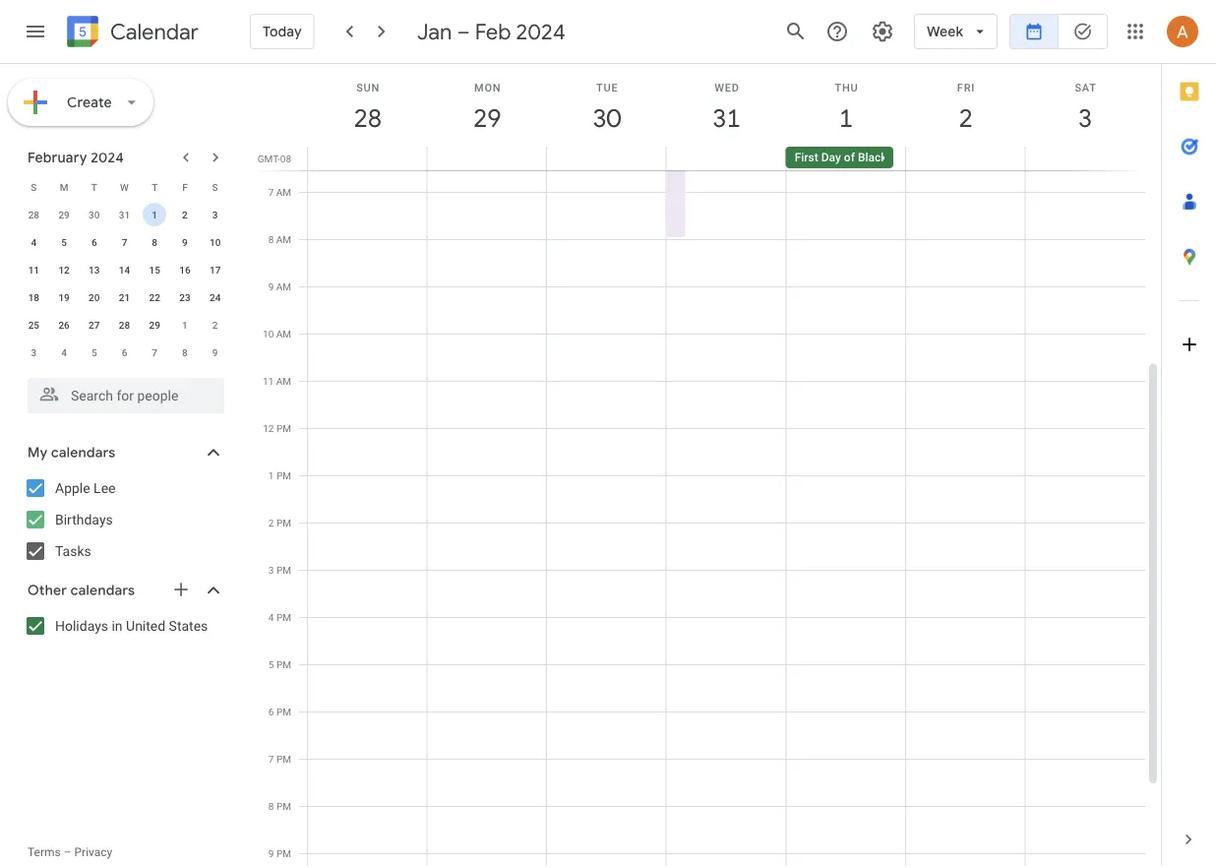 Task type: locate. For each thing, give the bounding box(es) containing it.
5 up '12' element
[[61, 236, 67, 248]]

pm for 8 pm
[[276, 800, 291, 812]]

9 down march 2 element
[[212, 346, 218, 358]]

3
[[1077, 102, 1091, 134], [212, 209, 218, 220], [31, 346, 37, 358], [269, 564, 274, 576]]

7 for march 7 element
[[152, 346, 158, 358]]

march 9 element
[[203, 341, 227, 364]]

2 horizontal spatial 29
[[472, 102, 500, 134]]

28 left january 29 element
[[28, 209, 39, 220]]

am down 9 am
[[276, 328, 291, 340]]

29 link
[[465, 95, 510, 141]]

pm up 2 pm at the left bottom of the page
[[276, 469, 291, 481]]

feb
[[475, 18, 511, 45]]

in
[[112, 618, 123, 634]]

s up january 28 element
[[31, 181, 37, 193]]

row containing 3
[[19, 339, 230, 366]]

date_range button
[[1010, 8, 1059, 55]]

11 inside grid
[[263, 375, 274, 387]]

other calendars button
[[4, 575, 244, 606]]

9 for 9 am
[[268, 280, 274, 292]]

1 vertical spatial 10
[[263, 328, 274, 340]]

10 up 17
[[210, 236, 221, 248]]

6 cell from the left
[[1025, 147, 1145, 170]]

fri
[[957, 81, 976, 93]]

3 row from the top
[[19, 228, 230, 256]]

31
[[711, 102, 740, 134], [119, 209, 130, 220]]

am down 8 am
[[276, 280, 291, 292]]

2 down fri
[[958, 102, 972, 134]]

2 horizontal spatial 4
[[269, 611, 274, 623]]

grid
[[252, 64, 1161, 867]]

2 vertical spatial 29
[[149, 319, 160, 331]]

8 down 'march 1' element
[[182, 346, 188, 358]]

0 horizontal spatial 31
[[119, 209, 130, 220]]

history
[[890, 151, 928, 164]]

11
[[28, 264, 39, 276], [263, 375, 274, 387]]

1 right january 31 element
[[152, 209, 158, 220]]

27 element
[[82, 313, 106, 337]]

row down 21 element
[[19, 311, 230, 339]]

1 am from the top
[[276, 186, 291, 198]]

7 down the gmt-
[[268, 186, 274, 198]]

am down 7 am
[[276, 233, 291, 245]]

5 down the 27 element
[[91, 346, 97, 358]]

1 horizontal spatial 30
[[592, 102, 620, 134]]

pm for 5 pm
[[276, 658, 291, 670]]

row up january 31 element
[[19, 173, 230, 201]]

8 for march 8 element
[[182, 346, 188, 358]]

0 vertical spatial calendars
[[51, 444, 115, 462]]

13 element
[[82, 258, 106, 281]]

– right jan
[[457, 18, 470, 45]]

0 vertical spatial 30
[[592, 102, 620, 134]]

1 down thu
[[838, 102, 852, 134]]

25
[[28, 319, 39, 331]]

2 horizontal spatial 6
[[269, 706, 274, 717]]

28 down 21
[[119, 319, 130, 331]]

12 inside row
[[58, 264, 70, 276]]

6 down january 30 "element"
[[91, 236, 97, 248]]

row containing 18
[[19, 283, 230, 311]]

5 inside march 5 element
[[91, 346, 97, 358]]

row down w
[[19, 201, 230, 228]]

10 inside grid
[[263, 328, 274, 340]]

march 1 element
[[173, 313, 197, 337]]

pm up 8 pm
[[276, 753, 291, 765]]

12 down 11 am
[[263, 422, 274, 434]]

22
[[149, 291, 160, 303]]

1 horizontal spatial t
[[152, 181, 158, 193]]

0 horizontal spatial 5
[[61, 236, 67, 248]]

0 horizontal spatial 29
[[58, 209, 70, 220]]

19 element
[[52, 285, 76, 309]]

0 horizontal spatial 4
[[31, 236, 37, 248]]

1 vertical spatial 5
[[91, 346, 97, 358]]

1 horizontal spatial 2024
[[516, 18, 566, 45]]

28 down sun
[[352, 102, 381, 134]]

29 down mon
[[472, 102, 500, 134]]

t up 1 cell
[[152, 181, 158, 193]]

1 horizontal spatial 11
[[263, 375, 274, 387]]

1 vertical spatial 11
[[263, 375, 274, 387]]

5 pm
[[269, 658, 291, 670]]

18 element
[[22, 285, 46, 309]]

0 horizontal spatial 11
[[28, 264, 39, 276]]

31 inside row
[[119, 209, 130, 220]]

3 inside sat 3
[[1077, 102, 1091, 134]]

1 horizontal spatial 5
[[91, 346, 97, 358]]

29 inside 'mon 29'
[[472, 102, 500, 134]]

22 element
[[143, 285, 167, 309]]

create
[[67, 93, 112, 111]]

2 vertical spatial 6
[[269, 706, 274, 717]]

– right terms 'link'
[[64, 845, 71, 859]]

cell down the 3 'link'
[[1025, 147, 1145, 170]]

9 up 10 am
[[268, 280, 274, 292]]

4 pm from the top
[[276, 564, 291, 576]]

28 link
[[345, 95, 390, 141]]

0 vertical spatial –
[[457, 18, 470, 45]]

tue
[[596, 81, 619, 93]]

t
[[91, 181, 97, 193], [152, 181, 158, 193]]

21 element
[[113, 285, 136, 309]]

3 link
[[1063, 95, 1108, 141]]

10 pm from the top
[[276, 847, 291, 859]]

15 element
[[143, 258, 167, 281]]

4 cell from the left
[[667, 147, 786, 170]]

12 element
[[52, 258, 76, 281]]

2024 right feb
[[516, 18, 566, 45]]

0 horizontal spatial –
[[64, 845, 71, 859]]

1 horizontal spatial 12
[[263, 422, 274, 434]]

10 for 10 am
[[263, 328, 274, 340]]

4 down 26 element
[[61, 346, 67, 358]]

1
[[838, 102, 852, 134], [152, 209, 158, 220], [182, 319, 188, 331], [269, 469, 274, 481]]

2
[[958, 102, 972, 134], [182, 209, 188, 220], [212, 319, 218, 331], [269, 517, 274, 528]]

pm down 8 pm
[[276, 847, 291, 859]]

cell down '2' link
[[906, 147, 1025, 170]]

5 inside grid
[[269, 658, 274, 670]]

29 down 22 in the left of the page
[[149, 319, 160, 331]]

lee
[[94, 480, 116, 496]]

11 up 18
[[28, 264, 39, 276]]

3 down sat
[[1077, 102, 1091, 134]]

4 am from the top
[[276, 328, 291, 340]]

0 vertical spatial 10
[[210, 236, 221, 248]]

1 horizontal spatial 28
[[119, 319, 130, 331]]

31 inside wed 31
[[711, 102, 740, 134]]

am for 7 am
[[276, 186, 291, 198]]

10 up 11 am
[[263, 328, 274, 340]]

march 5 element
[[82, 341, 106, 364]]

t up january 30 "element"
[[91, 181, 97, 193]]

12 for 12 pm
[[263, 422, 274, 434]]

1 vertical spatial 29
[[58, 209, 70, 220]]

9 inside march 9 element
[[212, 346, 218, 358]]

sat 3
[[1075, 81, 1097, 134]]

1 vertical spatial –
[[64, 845, 71, 859]]

8 down 7 am
[[268, 233, 274, 245]]

pm down the "7 pm"
[[276, 800, 291, 812]]

29 for '29' element
[[149, 319, 160, 331]]

row group
[[19, 201, 230, 366]]

17 element
[[203, 258, 227, 281]]

0 horizontal spatial 6
[[91, 236, 97, 248]]

pm for 7 pm
[[276, 753, 291, 765]]

5 pm from the top
[[276, 611, 291, 623]]

0 vertical spatial 29
[[472, 102, 500, 134]]

27
[[89, 319, 100, 331]]

cell
[[308, 147, 428, 170], [428, 147, 547, 170], [547, 147, 667, 170], [667, 147, 786, 170], [906, 147, 1025, 170], [1025, 147, 1145, 170]]

9
[[182, 236, 188, 248], [268, 280, 274, 292], [212, 346, 218, 358], [269, 847, 274, 859]]

11 down 10 am
[[263, 375, 274, 387]]

row up 21 element
[[19, 256, 230, 283]]

29 down m
[[58, 209, 70, 220]]

0 horizontal spatial 2024
[[91, 149, 124, 166]]

2024
[[516, 18, 566, 45], [91, 149, 124, 166]]

4 down 3 pm
[[269, 611, 274, 623]]

24 element
[[203, 285, 227, 309]]

tue 30
[[592, 81, 620, 134]]

create button
[[8, 79, 153, 126]]

march 3 element
[[22, 341, 46, 364]]

1 vertical spatial 6
[[122, 346, 127, 358]]

2 inside fri 2
[[958, 102, 972, 134]]

11 for 11
[[28, 264, 39, 276]]

5 am from the top
[[276, 375, 291, 387]]

1 vertical spatial 12
[[263, 422, 274, 434]]

2 down f at the top of page
[[182, 209, 188, 220]]

10 inside row
[[210, 236, 221, 248]]

7 row from the top
[[19, 339, 230, 366]]

1 pm
[[269, 469, 291, 481]]

9 down 8 pm
[[269, 847, 274, 859]]

0 horizontal spatial s
[[31, 181, 37, 193]]

1 horizontal spatial 6
[[122, 346, 127, 358]]

w
[[120, 181, 129, 193]]

29 element
[[143, 313, 167, 337]]

7 pm from the top
[[276, 706, 291, 717]]

holidays
[[55, 618, 108, 634]]

calendars up in
[[71, 582, 135, 599]]

calendars up apple lee
[[51, 444, 115, 462]]

2 t from the left
[[152, 181, 158, 193]]

2 pm from the top
[[276, 469, 291, 481]]

1 horizontal spatial s
[[212, 181, 218, 193]]

fri 2
[[957, 81, 976, 134]]

8 pm from the top
[[276, 753, 291, 765]]

jan
[[417, 18, 452, 45]]

am
[[276, 186, 291, 198], [276, 233, 291, 245], [276, 280, 291, 292], [276, 328, 291, 340], [276, 375, 291, 387]]

march 2 element
[[203, 313, 227, 337]]

0 horizontal spatial 10
[[210, 236, 221, 248]]

1 vertical spatial 28
[[28, 209, 39, 220]]

2024 up w
[[91, 149, 124, 166]]

4 for 4 pm
[[269, 611, 274, 623]]

31 down "wed"
[[711, 102, 740, 134]]

7
[[268, 186, 274, 198], [122, 236, 127, 248], [152, 346, 158, 358], [269, 753, 274, 765]]

0 horizontal spatial t
[[91, 181, 97, 193]]

10
[[210, 236, 221, 248], [263, 328, 274, 340]]

february
[[28, 149, 87, 166]]

2 pm
[[269, 517, 291, 528]]

pm down 2 pm at the left bottom of the page
[[276, 564, 291, 576]]

0 vertical spatial 6
[[91, 236, 97, 248]]

8 down the "7 pm"
[[269, 800, 274, 812]]

4 down january 28 element
[[31, 236, 37, 248]]

pm for 1 pm
[[276, 469, 291, 481]]

4 row from the top
[[19, 256, 230, 283]]

1 horizontal spatial 4
[[61, 346, 67, 358]]

28 for 28 element
[[119, 319, 130, 331]]

2 vertical spatial 4
[[269, 611, 274, 623]]

1 horizontal spatial 10
[[263, 328, 274, 340]]

6 pm from the top
[[276, 658, 291, 670]]

am down '08'
[[276, 186, 291, 198]]

6 up the "7 pm"
[[269, 706, 274, 717]]

11 for 11 am
[[263, 375, 274, 387]]

united
[[126, 618, 165, 634]]

am up 12 pm
[[276, 375, 291, 387]]

11 am
[[263, 375, 291, 387]]

march 8 element
[[173, 341, 197, 364]]

2 s from the left
[[212, 181, 218, 193]]

tab list
[[1162, 64, 1216, 812]]

12 up 19
[[58, 264, 70, 276]]

4
[[31, 236, 37, 248], [61, 346, 67, 358], [269, 611, 274, 623]]

2 vertical spatial 5
[[269, 658, 274, 670]]

0 vertical spatial 4
[[31, 236, 37, 248]]

0 vertical spatial 12
[[58, 264, 70, 276]]

cell down 29 "link"
[[428, 147, 547, 170]]

2 horizontal spatial 28
[[352, 102, 381, 134]]

thu
[[835, 81, 859, 93]]

3 down 25 element
[[31, 346, 37, 358]]

1 vertical spatial calendars
[[71, 582, 135, 599]]

0 horizontal spatial 30
[[89, 209, 100, 220]]

6 row from the top
[[19, 311, 230, 339]]

0 vertical spatial 28
[[352, 102, 381, 134]]

31 down w
[[119, 209, 130, 220]]

add other calendars image
[[171, 580, 191, 599]]

0 vertical spatial 31
[[711, 102, 740, 134]]

3 pm from the top
[[276, 517, 291, 528]]

6 down 28 element
[[122, 346, 127, 358]]

2 am from the top
[[276, 233, 291, 245]]

wed
[[715, 81, 740, 93]]

8 up 15 element
[[152, 236, 158, 248]]

7 up 8 pm
[[269, 753, 274, 765]]

pm up 1 pm
[[276, 422, 291, 434]]

28 element
[[113, 313, 136, 337]]

11 element
[[22, 258, 46, 281]]

1 vertical spatial 4
[[61, 346, 67, 358]]

first day of black history month row
[[299, 147, 1161, 170]]

calendars
[[51, 444, 115, 462], [71, 582, 135, 599]]

20 element
[[82, 285, 106, 309]]

pm up the 6 pm
[[276, 658, 291, 670]]

row down january 31 element
[[19, 228, 230, 256]]

9 pm from the top
[[276, 800, 291, 812]]

my calendars button
[[4, 437, 244, 468]]

10 element
[[203, 230, 227, 254]]

1 horizontal spatial –
[[457, 18, 470, 45]]

7 down '29' element
[[152, 346, 158, 358]]

wed 31
[[711, 81, 740, 134]]

settings menu image
[[871, 20, 895, 43]]

row
[[19, 173, 230, 201], [19, 201, 230, 228], [19, 228, 230, 256], [19, 256, 230, 283], [19, 283, 230, 311], [19, 311, 230, 339], [19, 339, 230, 366]]

january 28 element
[[22, 203, 46, 226]]

26 element
[[52, 313, 76, 337]]

row containing s
[[19, 173, 230, 201]]

pm up the "7 pm"
[[276, 706, 291, 717]]

row down 28 element
[[19, 339, 230, 366]]

main drawer image
[[24, 20, 47, 43]]

12 pm
[[263, 422, 291, 434]]

31 link
[[704, 95, 749, 141]]

8 for 8 pm
[[269, 800, 274, 812]]

5 for 5 pm
[[269, 658, 274, 670]]

1 horizontal spatial 31
[[711, 102, 740, 134]]

terms – privacy
[[28, 845, 112, 859]]

thu 1
[[835, 81, 859, 134]]

1 vertical spatial 31
[[119, 209, 130, 220]]

2 vertical spatial 28
[[119, 319, 130, 331]]

11 inside 11 element
[[28, 264, 39, 276]]

0 vertical spatial 11
[[28, 264, 39, 276]]

4 inside grid
[[269, 611, 274, 623]]

30 link
[[585, 95, 630, 141]]

states
[[169, 618, 208, 634]]

0 horizontal spatial 28
[[28, 209, 39, 220]]

pm for 6 pm
[[276, 706, 291, 717]]

grid containing 28
[[252, 64, 1161, 867]]

2 horizontal spatial 5
[[269, 658, 274, 670]]

12
[[58, 264, 70, 276], [263, 422, 274, 434]]

6
[[91, 236, 97, 248], [122, 346, 127, 358], [269, 706, 274, 717]]

black
[[858, 151, 887, 164]]

2 up 3 pm
[[269, 517, 274, 528]]

cell down 28 link
[[308, 147, 428, 170]]

cell down 30 link
[[547, 147, 667, 170]]

row containing 11
[[19, 256, 230, 283]]

3 am from the top
[[276, 280, 291, 292]]

4 pm
[[269, 611, 291, 623]]

pm up 3 pm
[[276, 517, 291, 528]]

row down the 14 element at left top
[[19, 283, 230, 311]]

0 horizontal spatial 12
[[58, 264, 70, 276]]

s right f at the top of page
[[212, 181, 218, 193]]

6 inside grid
[[269, 706, 274, 717]]

1 horizontal spatial 29
[[149, 319, 160, 331]]

12 inside grid
[[263, 422, 274, 434]]

cell down 31 link
[[667, 147, 786, 170]]

30 right january 29 element
[[89, 209, 100, 220]]

5 up the 6 pm
[[269, 658, 274, 670]]

5 row from the top
[[19, 283, 230, 311]]

1 row from the top
[[19, 173, 230, 201]]

calendar element
[[63, 12, 199, 55]]

pm up 5 pm
[[276, 611, 291, 623]]

1 pm from the top
[[276, 422, 291, 434]]

2 row from the top
[[19, 201, 230, 228]]

30 down tue
[[592, 102, 620, 134]]

1 vertical spatial 30
[[89, 209, 100, 220]]

9 pm
[[269, 847, 291, 859]]

None search field
[[0, 370, 244, 413]]



Task type: vqa. For each thing, say whether or not it's contained in the screenshot.
"First Day of Black History Month" row
yes



Task type: describe. For each thing, give the bounding box(es) containing it.
pm for 2 pm
[[276, 517, 291, 528]]

calendar
[[110, 18, 199, 46]]

30 inside "element"
[[89, 209, 100, 220]]

march 6 element
[[113, 341, 136, 364]]

february 2024
[[28, 149, 124, 166]]

08
[[280, 153, 291, 164]]

– for jan
[[457, 18, 470, 45]]

10 am
[[263, 328, 291, 340]]

day
[[821, 151, 841, 164]]

am for 8 am
[[276, 233, 291, 245]]

28 inside grid
[[352, 102, 381, 134]]

month
[[931, 151, 965, 164]]

3 inside 'element'
[[31, 346, 37, 358]]

other calendars
[[28, 582, 135, 599]]

20
[[89, 291, 100, 303]]

other
[[28, 582, 67, 599]]

date_range
[[1024, 22, 1044, 41]]

10 for 10
[[210, 236, 221, 248]]

6 for march 6 element
[[122, 346, 127, 358]]

calendar heading
[[106, 18, 199, 46]]

pm for 3 pm
[[276, 564, 291, 576]]

7 am
[[268, 186, 291, 198]]

7 pm
[[269, 753, 291, 765]]

january 30 element
[[82, 203, 106, 226]]

march 7 element
[[143, 341, 167, 364]]

my calendars list
[[4, 472, 244, 567]]

privacy link
[[74, 845, 112, 859]]

17
[[210, 264, 221, 276]]

29 for january 29 element
[[58, 209, 70, 220]]

february 2024 grid
[[19, 173, 230, 366]]

12 for 12
[[58, 264, 70, 276]]

3 pm
[[269, 564, 291, 576]]

16
[[179, 264, 191, 276]]

mon 29
[[472, 81, 501, 134]]

week
[[927, 23, 963, 40]]

am for 10 am
[[276, 328, 291, 340]]

3 cell from the left
[[547, 147, 667, 170]]

6 pm
[[269, 706, 291, 717]]

1 t from the left
[[91, 181, 97, 193]]

calendars for other calendars
[[71, 582, 135, 599]]

21
[[119, 291, 130, 303]]

18
[[28, 291, 39, 303]]

9 am
[[268, 280, 291, 292]]

birthdays
[[55, 511, 113, 527]]

am for 11 am
[[276, 375, 291, 387]]

gmt-
[[258, 153, 280, 164]]

6 for 6 pm
[[269, 706, 274, 717]]

2 link
[[943, 95, 989, 141]]

Search for people text field
[[39, 378, 213, 413]]

today
[[263, 23, 302, 40]]

m
[[60, 181, 68, 193]]

1 up march 8 element
[[182, 319, 188, 331]]

3 up 4 pm
[[269, 564, 274, 576]]

1 cell
[[140, 201, 170, 228]]

mon
[[474, 81, 501, 93]]

1 down 12 pm
[[269, 469, 274, 481]]

28 for january 28 element
[[28, 209, 39, 220]]

pm for 9 pm
[[276, 847, 291, 859]]

task_alt button
[[1059, 8, 1108, 55]]

terms
[[28, 845, 61, 859]]

2 cell from the left
[[428, 147, 547, 170]]

25 element
[[22, 313, 46, 337]]

1 inside thu 1
[[838, 102, 852, 134]]

sun 28
[[352, 81, 381, 134]]

am for 9 am
[[276, 280, 291, 292]]

1 link
[[824, 95, 869, 141]]

sun
[[356, 81, 380, 93]]

pm for 12 pm
[[276, 422, 291, 434]]

9 for march 9 element
[[212, 346, 218, 358]]

apple
[[55, 480, 90, 496]]

23 element
[[173, 285, 197, 309]]

0 vertical spatial 5
[[61, 236, 67, 248]]

7 for 7 am
[[268, 186, 274, 198]]

14 element
[[113, 258, 136, 281]]

8 for 8 am
[[268, 233, 274, 245]]

8 am
[[268, 233, 291, 245]]

14
[[119, 264, 130, 276]]

30 inside grid
[[592, 102, 620, 134]]

my calendars
[[28, 444, 115, 462]]

of
[[844, 151, 855, 164]]

19
[[58, 291, 70, 303]]

privacy
[[74, 845, 112, 859]]

january 29 element
[[52, 203, 76, 226]]

my
[[28, 444, 48, 462]]

24
[[210, 291, 221, 303]]

13
[[89, 264, 100, 276]]

task_alt
[[1073, 22, 1093, 41]]

9 up 16 element
[[182, 236, 188, 248]]

gmt-08
[[258, 153, 291, 164]]

– for terms
[[64, 845, 71, 859]]

9 for 9 pm
[[269, 847, 274, 859]]

row containing 25
[[19, 311, 230, 339]]

row group containing 28
[[19, 201, 230, 366]]

today button
[[250, 8, 315, 55]]

7 for 7 pm
[[269, 753, 274, 765]]

sat
[[1075, 81, 1097, 93]]

1 cell from the left
[[308, 147, 428, 170]]

march 4 element
[[52, 341, 76, 364]]

f
[[182, 181, 188, 193]]

4 for "march 4" element
[[61, 346, 67, 358]]

1 inside cell
[[152, 209, 158, 220]]

8 pm
[[269, 800, 291, 812]]

1 vertical spatial 2024
[[91, 149, 124, 166]]

row containing 28
[[19, 201, 230, 228]]

1 s from the left
[[31, 181, 37, 193]]

15
[[149, 264, 160, 276]]

pm for 4 pm
[[276, 611, 291, 623]]

23
[[179, 291, 191, 303]]

week button
[[914, 8, 998, 55]]

16 element
[[173, 258, 197, 281]]

holidays in united states
[[55, 618, 208, 634]]

terms link
[[28, 845, 61, 859]]

26
[[58, 319, 70, 331]]

jan – feb 2024
[[417, 18, 566, 45]]

7 down january 31 element
[[122, 236, 127, 248]]

calendars for my calendars
[[51, 444, 115, 462]]

5 for march 5 element
[[91, 346, 97, 358]]

first day of black history month
[[795, 151, 965, 164]]

5 cell from the left
[[906, 147, 1025, 170]]

0 vertical spatial 2024
[[516, 18, 566, 45]]

2 down 24 element on the left top
[[212, 319, 218, 331]]

3 up "10" element
[[212, 209, 218, 220]]

january 31 element
[[113, 203, 136, 226]]

apple lee
[[55, 480, 116, 496]]

tasks
[[55, 543, 91, 559]]

row containing 4
[[19, 228, 230, 256]]

first
[[795, 151, 819, 164]]

first day of black history month button
[[786, 147, 965, 168]]



